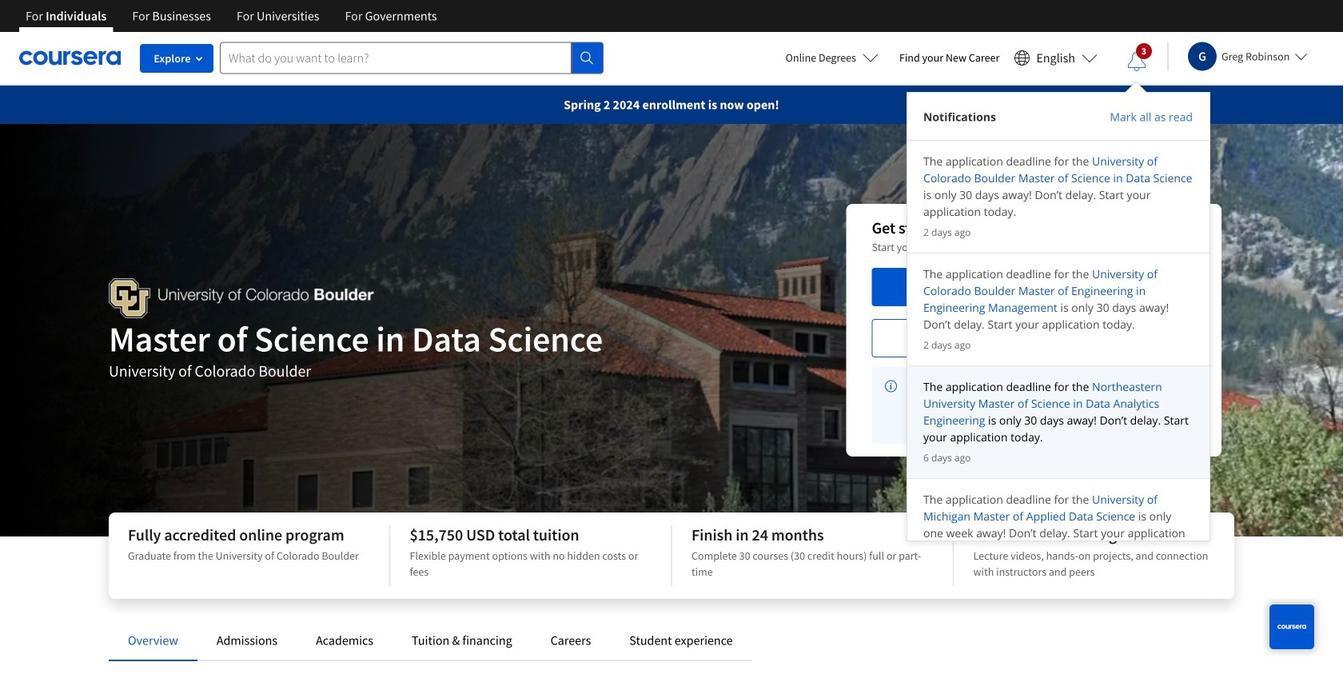Task type: describe. For each thing, give the bounding box(es) containing it.
coursera image
[[19, 45, 121, 71]]

banner navigation
[[13, 0, 450, 32]]

What do you want to learn? text field
[[220, 42, 572, 74]]



Task type: vqa. For each thing, say whether or not it's contained in the screenshot.
Banner navigation
yes



Task type: locate. For each thing, give the bounding box(es) containing it.
None search field
[[220, 42, 604, 74]]

university of colorado boulder logo image
[[109, 278, 374, 318]]



